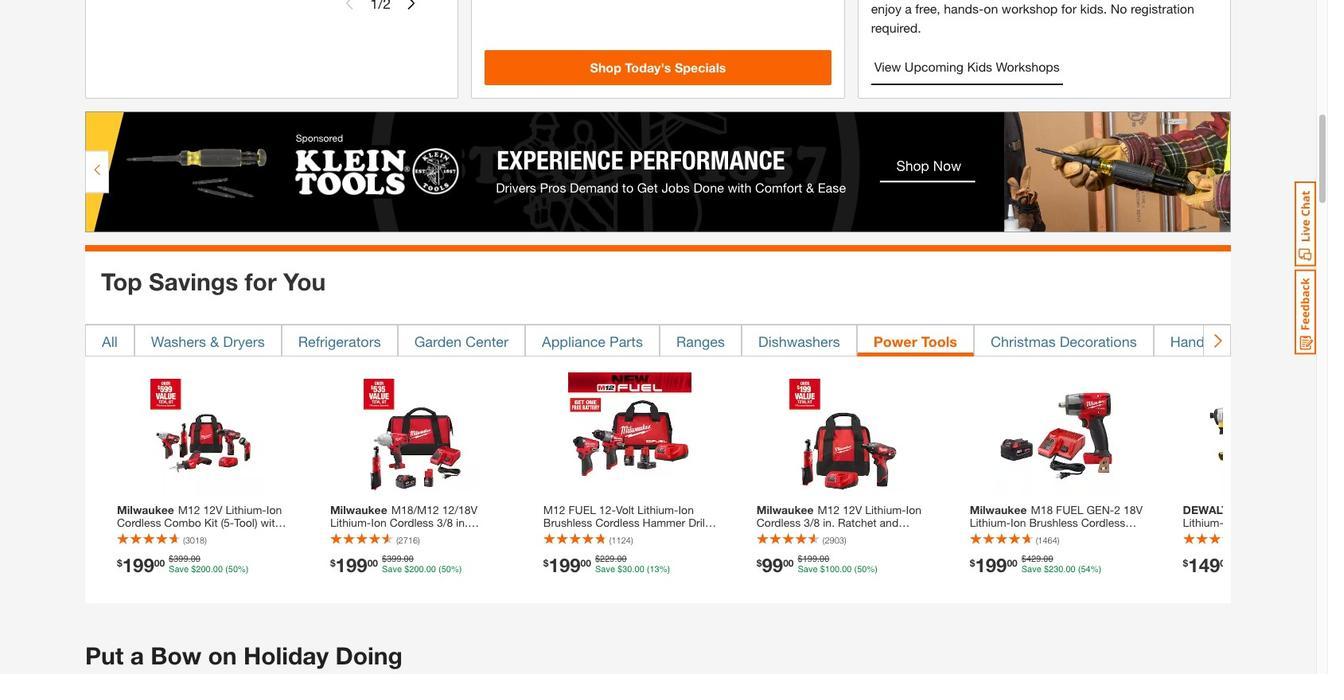 Task type: locate. For each thing, give the bounding box(es) containing it.
$ 199 00 $ 399 . 00 save $ 200 . 00 ( 50 %)
[[117, 554, 249, 576], [330, 554, 462, 576]]

bag for m12 12v lithium-ion cordless 3/8 in. ratchet and screwdriver combo kit (2-tool) with battery, charger, tool bag
[[890, 541, 910, 555]]

50 for and
[[228, 564, 238, 575]]

milwaukee
[[117, 503, 174, 516], [330, 503, 387, 516], [757, 503, 814, 516], [970, 503, 1027, 516]]

0 horizontal spatial tools
[[922, 333, 958, 350]]

cordless inside m12 12v lithium-ion cordless combo kit (5-tool) with two 1.5 ah batteries, charger and tool bag
[[117, 516, 161, 529]]

1 horizontal spatial tool)
[[649, 541, 673, 555]]

fuel inside m12 fuel 12-volt lithium-ion brushless cordless hammer drill and impact driver combo kit w/2 batteries and bag (2-tool)
[[569, 503, 596, 516]]

399 down 2716
[[387, 554, 402, 564]]

w/5.0ah
[[1005, 541, 1047, 555]]

%) down m18/m12 12/18v lithium-ion cordless 3/8 in. ratchet and 1/2 in. impact wrench with friction ring combo kit on the left
[[451, 564, 462, 575]]

ratchet
[[838, 516, 877, 529], [330, 528, 369, 542]]

save left 30
[[595, 564, 615, 575]]

$ 199 00 $ 399 . 00 save $ 200 . 00 ( 50 %) down 2716
[[330, 554, 462, 576]]

$ 199 00 $ 229 . 00 save $ 30 . 00 ( 13 %)
[[544, 554, 670, 576]]

power tools
[[874, 333, 958, 350]]

2 horizontal spatial 50
[[857, 564, 867, 575]]

two
[[117, 528, 137, 542]]

1/2
[[394, 528, 410, 542], [1029, 528, 1045, 542]]

save inside $ 199 00 $ 429 . 00 save $ 230 . 00 ( 54 %)
[[1022, 564, 1042, 575]]

50 down m18/m12 12/18v lithium-ion cordless 3/8 in. ratchet and 1/2 in. impact wrench with friction ring combo kit on the left
[[442, 564, 451, 575]]

3 %) from the left
[[660, 564, 670, 575]]

2 ring from the left
[[980, 541, 1002, 555]]

4 milwaukee from the left
[[970, 503, 1027, 516]]

( inside $ 199 00 $ 429 . 00 save $ 230 . 00 ( 54 %)
[[1078, 564, 1081, 575]]

combo
[[164, 516, 201, 529], [635, 528, 672, 542], [819, 528, 856, 542], [420, 541, 457, 555]]

0 horizontal spatial tool)
[[234, 516, 258, 529]]

and inside m18/m12 12/18v lithium-ion cordless 3/8 in. ratchet and 1/2 in. impact wrench with friction ring combo kit
[[372, 528, 391, 542]]

1 50 from the left
[[228, 564, 238, 575]]

2 399 from the left
[[387, 554, 402, 564]]

2 199 from the left
[[336, 554, 368, 576]]

2716
[[398, 535, 418, 545]]

tool inside m12 12v lithium-ion cordless combo kit (5-tool) with two 1.5 ah batteries, charger and tool bag
[[117, 541, 137, 555]]

. down charger,
[[840, 564, 842, 575]]

2903
[[825, 535, 845, 545]]

m12 inside m12 12v lithium-ion cordless combo kit (5-tool) with two 1.5 ah batteries, charger and tool bag
[[178, 503, 200, 516]]

fuel for brushless
[[1056, 503, 1084, 516]]

ion inside m18/m12 12/18v lithium-ion cordless 3/8 in. ratchet and 1/2 in. impact wrench with friction ring combo kit
[[371, 516, 387, 529]]

kit inside m12 12v lithium-ion cordless combo kit (5-tool) with two 1.5 ah batteries, charger and tool bag
[[204, 516, 218, 529]]

ratchet for 199
[[330, 528, 369, 542]]

2 milwaukee from the left
[[330, 503, 387, 516]]

all
[[102, 333, 118, 350]]

with inside m18/m12 12/18v lithium-ion cordless 3/8 in. ratchet and 1/2 in. impact wrench with friction ring combo kit
[[330, 541, 351, 555]]

3/8 inside m12 12v lithium-ion cordless 3/8 in. ratchet and screwdriver combo kit (2-tool) with battery, charger, tool bag
[[804, 516, 820, 529]]

2 200 from the left
[[409, 564, 424, 575]]

tool) right batteries,
[[234, 516, 258, 529]]

12v for 99
[[843, 503, 862, 516]]

in. right m18/m12
[[456, 516, 468, 529]]

5 199 from the left
[[975, 554, 1007, 576]]

with
[[261, 516, 281, 529], [330, 541, 351, 555], [757, 541, 777, 555]]

0 horizontal spatial 50
[[228, 564, 238, 575]]

0 horizontal spatial brushless
[[544, 516, 592, 529]]

save down battery,
[[798, 564, 818, 575]]

ring inside m18/m12 12/18v lithium-ion cordless 3/8 in. ratchet and 1/2 in. impact wrench with friction ring combo kit
[[394, 541, 417, 555]]

200 down 2716
[[409, 564, 424, 575]]

( right 30
[[647, 564, 650, 575]]

1 %) from the left
[[238, 564, 249, 575]]

refrigerators button
[[282, 325, 398, 357]]

2 ) from the left
[[418, 535, 420, 545]]

1 399 from the left
[[174, 554, 188, 564]]

tools
[[922, 333, 958, 350], [1209, 333, 1243, 350]]

1 horizontal spatial 399
[[387, 554, 402, 564]]

ratchet left ( 2716 )
[[330, 528, 369, 542]]

m12 up batteries
[[544, 503, 566, 516]]

kit left (5-
[[204, 516, 218, 529]]

brushless inside m12 fuel 12-volt lithium-ion brushless cordless hammer drill and impact driver combo kit w/2 batteries and bag (2-tool)
[[544, 516, 592, 529]]

1 horizontal spatial 3/8
[[804, 516, 820, 529]]

. down m18/m12 12/18v lithium-ion cordless 3/8 in. ratchet and 1/2 in. impact wrench with friction ring combo kit on the left
[[424, 564, 426, 575]]

00 right 429
[[1044, 554, 1054, 564]]

1 horizontal spatial brushless
[[1030, 516, 1079, 529]]

with left friction
[[330, 541, 351, 555]]

1 tools from the left
[[922, 333, 958, 350]]

%) inside $ 99 00 $ 199 . 00 save $ 100 . 00 ( 50 %)
[[867, 564, 878, 575]]

3 cordless from the left
[[596, 516, 640, 529]]

1 ) from the left
[[205, 535, 207, 545]]

save inside $ 199 00 $ 229 . 00 save $ 30 . 00 ( 13 %)
[[595, 564, 615, 575]]

ring inside m18 fuel gen-2 18v lithium-ion brushless cordless mid torque 1/2 in. impact wrench f ring w/5.0ah starter kit
[[980, 541, 1002, 555]]

ratchet inside m12 12v lithium-ion cordless 3/8 in. ratchet and screwdriver combo kit (2-tool) with battery, charger, tool bag
[[838, 516, 877, 529]]

ion for m12 12v lithium-ion cordless 3/8 in. ratchet and screwdriver combo kit (2-tool) with battery, charger, tool bag
[[906, 503, 922, 516]]

with inside m12 12v lithium-ion cordless combo kit (5-tool) with two 1.5 ah batteries, charger and tool bag
[[261, 516, 281, 529]]

1 horizontal spatial bag
[[613, 541, 633, 555]]

0 horizontal spatial tool
[[117, 541, 137, 555]]

tool
[[117, 541, 137, 555], [867, 541, 887, 555]]

1 m12 from the left
[[178, 503, 200, 516]]

m12 12v lithium-ion cordless combo kit (5-tool) with two 1.5 ah batteries, charger and tool bag image
[[142, 373, 265, 496]]

0 horizontal spatial 399
[[174, 554, 188, 564]]

bag inside m12 12v lithium-ion cordless combo kit (5-tool) with two 1.5 ah batteries, charger and tool bag
[[141, 541, 161, 555]]

(2- inside m12 fuel 12-volt lithium-ion brushless cordless hammer drill and impact driver combo kit w/2 batteries and bag (2-tool)
[[636, 541, 649, 555]]

1/2 down m18/m12
[[394, 528, 410, 542]]

5 ) from the left
[[1058, 535, 1060, 545]]

save down friction
[[382, 564, 402, 575]]

1 ring from the left
[[394, 541, 417, 555]]

battery,
[[781, 541, 819, 555]]

tools right power
[[922, 333, 958, 350]]

milwaukee for m18 fuel gen-2 18v lithium-ion brushless cordless mid torque 1/2 in. impact wrench f ring w/5.0ah starter kit
[[970, 503, 1027, 516]]

(2- inside m12 12v lithium-ion cordless 3/8 in. ratchet and screwdriver combo kit (2-tool) with battery, charger, tool bag
[[876, 528, 889, 542]]

lithium- for m12 12v lithium-ion cordless combo kit (5-tool) with two 1.5 ah batteries, charger and tool bag
[[226, 503, 267, 516]]

lithium-
[[226, 503, 267, 516], [638, 503, 679, 516], [865, 503, 906, 516], [330, 516, 371, 529], [970, 516, 1011, 529]]

.
[[188, 554, 191, 564], [402, 554, 404, 564], [615, 554, 617, 564], [818, 554, 820, 564], [1041, 554, 1044, 564], [211, 564, 213, 575], [424, 564, 426, 575], [632, 564, 635, 575], [840, 564, 842, 575], [1064, 564, 1066, 575]]

2 horizontal spatial impact
[[1063, 528, 1098, 542]]

kit inside m12 fuel 12-volt lithium-ion brushless cordless hammer drill and impact driver combo kit w/2 batteries and bag (2-tool)
[[675, 528, 689, 542]]

lithium- inside m12 12v lithium-ion cordless combo kit (5-tool) with two 1.5 ah batteries, charger and tool bag
[[226, 503, 267, 516]]

4 ) from the left
[[845, 535, 847, 545]]

4 save from the left
[[798, 564, 818, 575]]

1 fuel from the left
[[569, 503, 596, 516]]

0 horizontal spatial 200
[[196, 564, 211, 575]]

m12 inside m12 fuel 12-volt lithium-ion brushless cordless hammer drill and impact driver combo kit w/2 batteries and bag (2-tool)
[[544, 503, 566, 516]]

2 impact from the left
[[565, 528, 600, 542]]

parts
[[610, 333, 643, 350]]

2 12v from the left
[[843, 503, 862, 516]]

fuel
[[569, 503, 596, 516], [1056, 503, 1084, 516]]

live chat image
[[1295, 181, 1317, 267]]

m12 12v lithium-ion cordless 3/8 in. ratchet and screwdriver combo kit (2-tool) with battery, charger, tool bag image
[[782, 373, 905, 496]]

1 brushless from the left
[[544, 516, 592, 529]]

2 horizontal spatial with
[[757, 541, 777, 555]]

$ 199 00 $ 399 . 00 save $ 200 . 00 ( 50 %) down ( 3018 )
[[117, 554, 249, 576]]

399
[[174, 554, 188, 564], [387, 554, 402, 564]]

kit down 12/18v
[[460, 541, 474, 555]]

m12 12v lithium-ion cordless combo kit (5-tool) with two 1.5 ah batteries, charger and tool bag
[[117, 503, 287, 555]]

impact for batteries
[[565, 528, 600, 542]]

shop today's specials link
[[485, 50, 832, 85]]

1 horizontal spatial ring
[[980, 541, 1002, 555]]

m12
[[178, 503, 200, 516], [544, 503, 566, 516], [818, 503, 840, 516]]

combo right ( 1124 )
[[635, 528, 672, 542]]

fuel inside m18 fuel gen-2 18v lithium-ion brushless cordless mid torque 1/2 in. impact wrench f ring w/5.0ah starter kit
[[1056, 503, 1084, 516]]

1 12v from the left
[[203, 503, 223, 516]]

3 50 from the left
[[857, 564, 867, 575]]

combo inside m18/m12 12/18v lithium-ion cordless 3/8 in. ratchet and 1/2 in. impact wrench with friction ring combo kit
[[420, 541, 457, 555]]

( right the 100
[[855, 564, 857, 575]]

) for with
[[205, 535, 207, 545]]

2 horizontal spatial tool)
[[889, 528, 912, 542]]

5 cordless from the left
[[1082, 516, 1126, 529]]

00 down "dewalt" link
[[1221, 557, 1231, 569]]

cordless inside m12 12v lithium-ion cordless 3/8 in. ratchet and screwdriver combo kit (2-tool) with battery, charger, tool bag
[[757, 516, 801, 529]]

00 right the 100
[[842, 564, 852, 575]]

3 bag from the left
[[890, 541, 910, 555]]

3 impact from the left
[[1063, 528, 1098, 542]]

milwaukee up friction
[[330, 503, 387, 516]]

0 horizontal spatial m12
[[178, 503, 200, 516]]

cordless
[[117, 516, 161, 529], [390, 516, 434, 529], [596, 516, 640, 529], [757, 516, 801, 529], [1082, 516, 1126, 529]]

tool) inside m12 12v lithium-ion cordless 3/8 in. ratchet and screwdriver combo kit (2-tool) with battery, charger, tool bag
[[889, 528, 912, 542]]

1 bag from the left
[[141, 541, 161, 555]]

ion inside m12 12v lithium-ion cordless 3/8 in. ratchet and screwdriver combo kit (2-tool) with battery, charger, tool bag
[[906, 503, 922, 516]]

. down batteries,
[[211, 564, 213, 575]]

brushless up batteries
[[544, 516, 592, 529]]

power tools button
[[857, 325, 974, 357]]

hand
[[1171, 333, 1205, 350]]

00 left 229
[[581, 557, 591, 569]]

milwaukee up '1.5'
[[117, 503, 174, 516]]

0 horizontal spatial ratchet
[[330, 528, 369, 542]]

399 for with
[[387, 554, 402, 564]]

bag inside m12 12v lithium-ion cordless 3/8 in. ratchet and screwdriver combo kit (2-tool) with battery, charger, tool bag
[[890, 541, 910, 555]]

3 m12 from the left
[[818, 503, 840, 516]]

ring right friction
[[394, 541, 417, 555]]

( up 429
[[1036, 535, 1038, 545]]

230
[[1049, 564, 1064, 575]]

399 down ( 3018 )
[[174, 554, 188, 564]]

m12 inside m12 12v lithium-ion cordless 3/8 in. ratchet and screwdriver combo kit (2-tool) with battery, charger, tool bag
[[818, 503, 840, 516]]

(2-
[[876, 528, 889, 542], [636, 541, 649, 555]]

2 save from the left
[[382, 564, 402, 575]]

00 down w/5.0ah
[[1007, 557, 1018, 569]]

kit left w/2
[[675, 528, 689, 542]]

( right 230
[[1078, 564, 1081, 575]]

and
[[880, 516, 899, 529], [269, 528, 287, 542], [372, 528, 391, 542], [544, 528, 562, 542], [591, 541, 610, 555]]

lithium- inside m18/m12 12/18v lithium-ion cordless 3/8 in. ratchet and 1/2 in. impact wrench with friction ring combo kit
[[330, 516, 371, 529]]

1 $ 199 00 $ 399 . 00 save $ 200 . 00 ( 50 %) from the left
[[117, 554, 249, 576]]

bag inside m12 fuel 12-volt lithium-ion brushless cordless hammer drill and impact driver combo kit w/2 batteries and bag (2-tool)
[[613, 541, 633, 555]]

0 horizontal spatial ring
[[394, 541, 417, 555]]

) for 1/2
[[418, 535, 420, 545]]

. down 2716
[[402, 554, 404, 564]]

00 down ( 2903 )
[[820, 554, 830, 564]]

( down charger
[[225, 564, 228, 575]]

1 horizontal spatial 200
[[409, 564, 424, 575]]

cordless inside m18 fuel gen-2 18v lithium-ion brushless cordless mid torque 1/2 in. impact wrench f ring w/5.0ah starter kit
[[1082, 516, 1126, 529]]

(2- right charger,
[[876, 528, 889, 542]]

ratchet up 2903
[[838, 516, 877, 529]]

3/8 inside m18/m12 12/18v lithium-ion cordless 3/8 in. ratchet and 1/2 in. impact wrench with friction ring combo kit
[[437, 516, 453, 529]]

( 2716 )
[[396, 535, 420, 545]]

2 tool from the left
[[867, 541, 887, 555]]

1 cordless from the left
[[117, 516, 161, 529]]

200
[[196, 564, 211, 575], [409, 564, 424, 575]]

5 %) from the left
[[1091, 564, 1102, 575]]

%) inside $ 199 00 $ 429 . 00 save $ 230 . 00 ( 54 %)
[[1091, 564, 1102, 575]]

$ 199 00 $ 399 . 00 save $ 200 . 00 ( 50 %) for friction
[[330, 554, 462, 576]]

m12 up 2903
[[818, 503, 840, 516]]

1 milwaukee from the left
[[117, 503, 174, 516]]

200 down ( 3018 )
[[196, 564, 211, 575]]

cordless inside m18/m12 12/18v lithium-ion cordless 3/8 in. ratchet and 1/2 in. impact wrench with friction ring combo kit
[[390, 516, 434, 529]]

save inside $ 99 00 $ 199 . 00 save $ 100 . 00 ( 50 %)
[[798, 564, 818, 575]]

1 horizontal spatial m12
[[544, 503, 566, 516]]

1 save from the left
[[169, 564, 189, 575]]

1 horizontal spatial wrench
[[1101, 528, 1139, 542]]

tools for power tools
[[922, 333, 958, 350]]

( 1124 )
[[610, 535, 633, 545]]

100
[[825, 564, 840, 575]]

save down w/5.0ah
[[1022, 564, 1042, 575]]

0 horizontal spatial 12v
[[203, 503, 223, 516]]

( 3018 )
[[183, 535, 207, 545]]

199 for m12 12v lithium-ion cordless combo kit (5-tool) with two 1.5 ah batteries, charger and tool bag
[[122, 554, 154, 576]]

1 horizontal spatial impact
[[565, 528, 600, 542]]

save down ( 3018 )
[[169, 564, 189, 575]]

m12 for 199
[[178, 503, 200, 516]]

kit up 54
[[1086, 541, 1100, 555]]

%) down charger
[[238, 564, 249, 575]]

brushless up 1464 at the right of page
[[1030, 516, 1079, 529]]

ion inside m12 12v lithium-ion cordless combo kit (5-tool) with two 1.5 ah batteries, charger and tool bag
[[267, 503, 282, 516]]

0 horizontal spatial (2-
[[636, 541, 649, 555]]

1 horizontal spatial fuel
[[1056, 503, 1084, 516]]

4 cordless from the left
[[757, 516, 801, 529]]

charger
[[226, 528, 266, 542]]

2 fuel from the left
[[1056, 503, 1084, 516]]

1 horizontal spatial 12v
[[843, 503, 862, 516]]

( inside $ 199 00 $ 229 . 00 save $ 30 . 00 ( 13 %)
[[647, 564, 650, 575]]

wrench down 2 on the bottom of page
[[1101, 528, 1139, 542]]

m18 fuel gen-2 18v lithium-ion brushless cordless mid torque 1/2 in. impact wrench f ring w/5.0ah starter kit image
[[995, 373, 1118, 496]]

gen-
[[1087, 503, 1115, 516]]

50 inside $ 99 00 $ 199 . 00 save $ 100 . 00 ( 50 %)
[[857, 564, 867, 575]]

4 199 from the left
[[803, 554, 818, 564]]

199
[[122, 554, 154, 576], [336, 554, 368, 576], [549, 554, 581, 576], [803, 554, 818, 564], [975, 554, 1007, 576]]

combo right 2716
[[420, 541, 457, 555]]

and inside m12 12v lithium-ion cordless 3/8 in. ratchet and screwdriver combo kit (2-tool) with battery, charger, tool bag
[[880, 516, 899, 529]]

m12 up batteries,
[[178, 503, 200, 516]]

00 right 229
[[617, 554, 627, 564]]

0 horizontal spatial wrench
[[466, 528, 504, 542]]

fuel for cordless
[[569, 503, 596, 516]]

3 199 from the left
[[549, 554, 581, 576]]

lithium- inside m18 fuel gen-2 18v lithium-ion brushless cordless mid torque 1/2 in. impact wrench f ring w/5.0ah starter kit
[[970, 516, 1011, 529]]

1/2 inside m18 fuel gen-2 18v lithium-ion brushless cordless mid torque 1/2 in. impact wrench f ring w/5.0ah starter kit
[[1029, 528, 1045, 542]]

3 save from the left
[[595, 564, 615, 575]]

00 down ( 3018 )
[[191, 554, 201, 564]]

12v up 2903
[[843, 503, 862, 516]]

( 2903 )
[[823, 535, 847, 545]]

view
[[875, 59, 901, 74]]

1 impact from the left
[[428, 528, 463, 542]]

tool left '1.5'
[[117, 541, 137, 555]]

3/8 for 99
[[804, 516, 820, 529]]

1/2 inside m18/m12 12/18v lithium-ion cordless 3/8 in. ratchet and 1/2 in. impact wrench with friction ring combo kit
[[394, 528, 410, 542]]

2 tools from the left
[[1209, 333, 1243, 350]]

2 m12 from the left
[[544, 503, 566, 516]]

ring right f
[[980, 541, 1002, 555]]

ah
[[159, 528, 172, 542]]

kit inside m18/m12 12/18v lithium-ion cordless 3/8 in. ratchet and 1/2 in. impact wrench with friction ring combo kit
[[460, 541, 474, 555]]

2 bag from the left
[[613, 541, 633, 555]]

. left the 13 at the left bottom of the page
[[632, 564, 635, 575]]

12v
[[203, 503, 223, 516], [843, 503, 862, 516]]

1 horizontal spatial tools
[[1209, 333, 1243, 350]]

2 horizontal spatial bag
[[890, 541, 910, 555]]

5 save from the left
[[1022, 564, 1042, 575]]

combo up the 100
[[819, 528, 856, 542]]

ratchet inside m18/m12 12/18v lithium-ion cordless 3/8 in. ratchet and 1/2 in. impact wrench with friction ring combo kit
[[330, 528, 369, 542]]

garden
[[414, 333, 462, 350]]

229
[[600, 554, 615, 564]]

combo up ( 3018 )
[[164, 516, 201, 529]]

0 horizontal spatial bag
[[141, 541, 161, 555]]

kit right 2903
[[859, 528, 873, 542]]

12v inside m12 12v lithium-ion cordless combo kit (5-tool) with two 1.5 ah batteries, charger and tool bag
[[203, 503, 223, 516]]

0 horizontal spatial 1/2
[[394, 528, 410, 542]]

1 horizontal spatial $ 199 00 $ 399 . 00 save $ 200 . 00 ( 50 %)
[[330, 554, 462, 576]]

impact down 12/18v
[[428, 528, 463, 542]]

power
[[874, 333, 918, 350]]

tool)
[[234, 516, 258, 529], [889, 528, 912, 542], [649, 541, 673, 555]]

12v for 199
[[203, 503, 223, 516]]

12v inside m12 12v lithium-ion cordless 3/8 in. ratchet and screwdriver combo kit (2-tool) with battery, charger, tool bag
[[843, 503, 862, 516]]

save for m18 fuel gen-2 18v lithium-ion brushless cordless mid torque 1/2 in. impact wrench f ring w/5.0ah starter kit
[[1022, 564, 1042, 575]]

milwaukee for m12 12v lithium-ion cordless 3/8 in. ratchet and screwdriver combo kit (2-tool) with battery, charger, tool bag
[[757, 503, 814, 516]]

2 $ 199 00 $ 399 . 00 save $ 200 . 00 ( 50 %) from the left
[[330, 554, 462, 576]]

50
[[228, 564, 238, 575], [442, 564, 451, 575], [857, 564, 867, 575]]

ion
[[267, 503, 282, 516], [679, 503, 694, 516], [906, 503, 922, 516], [371, 516, 387, 529], [1011, 516, 1027, 529]]

cordless for m12 12v lithium-ion cordless combo kit (5-tool) with two 1.5 ah batteries, charger and tool bag
[[117, 516, 161, 529]]

%) for m12 12v lithium-ion cordless 3/8 in. ratchet and screwdriver combo kit (2-tool) with battery, charger, tool bag
[[867, 564, 878, 575]]

4 %) from the left
[[867, 564, 878, 575]]

wrench down 12/18v
[[466, 528, 504, 542]]

2 cordless from the left
[[390, 516, 434, 529]]

ion inside m18 fuel gen-2 18v lithium-ion brushless cordless mid torque 1/2 in. impact wrench f ring w/5.0ah starter kit
[[1011, 516, 1027, 529]]

3 ) from the left
[[631, 535, 633, 545]]

impact right the ( 1464 ) at right
[[1063, 528, 1098, 542]]

in. down m18
[[1048, 528, 1060, 542]]

2
[[1115, 503, 1121, 516]]

f
[[970, 541, 977, 555]]

m12 12v lithium-ion cordless 3/8 in. ratchet and screwdriver combo kit (2-tool) with battery, charger, tool bag
[[757, 503, 922, 555]]

$
[[169, 554, 174, 564], [382, 554, 387, 564], [595, 554, 600, 564], [798, 554, 803, 564], [1022, 554, 1027, 564], [117, 557, 122, 569], [330, 557, 336, 569], [544, 557, 549, 569], [757, 557, 762, 569], [970, 557, 975, 569], [1183, 557, 1189, 569], [191, 564, 196, 575], [405, 564, 409, 575], [618, 564, 623, 575], [820, 564, 825, 575], [1044, 564, 1049, 575]]

1 horizontal spatial ratchet
[[838, 516, 877, 529]]

1 wrench from the left
[[466, 528, 504, 542]]

%) right 30
[[660, 564, 670, 575]]

0 horizontal spatial impact
[[428, 528, 463, 542]]

2 3/8 from the left
[[804, 516, 820, 529]]

199 for m18 fuel gen-2 18v lithium-ion brushless cordless mid torque 1/2 in. impact wrench f ring w/5.0ah starter kit
[[975, 554, 1007, 576]]

in.
[[456, 516, 468, 529], [823, 516, 835, 529], [413, 528, 425, 542], [1048, 528, 1060, 542]]

0 horizontal spatial fuel
[[569, 503, 596, 516]]

12v up batteries,
[[203, 503, 223, 516]]

with right (5-
[[261, 516, 281, 529]]

impact
[[428, 528, 463, 542], [565, 528, 600, 542], [1063, 528, 1098, 542]]

impact for combo
[[428, 528, 463, 542]]

1/2 up 429
[[1029, 528, 1045, 542]]

tools right hand
[[1209, 333, 1243, 350]]

milwaukee for m18/m12 12/18v lithium-ion cordless 3/8 in. ratchet and 1/2 in. impact wrench with friction ring combo kit
[[330, 503, 387, 516]]

00 inside $ 149 00
[[1221, 557, 1231, 569]]

workshops
[[996, 59, 1060, 74]]

tool right charger,
[[867, 541, 887, 555]]

2 horizontal spatial m12
[[818, 503, 840, 516]]

1 3/8 from the left
[[437, 516, 453, 529]]

feedback link image
[[1295, 269, 1317, 355]]

%) for m18/m12 12/18v lithium-ion cordless 3/8 in. ratchet and 1/2 in. impact wrench with friction ring combo kit
[[451, 564, 462, 575]]

christmas decorations
[[991, 333, 1137, 350]]

1 199 from the left
[[122, 554, 154, 576]]

impact inside m18/m12 12/18v lithium-ion cordless 3/8 in. ratchet and 1/2 in. impact wrench with friction ring combo kit
[[428, 528, 463, 542]]

tool) inside m12 fuel 12-volt lithium-ion brushless cordless hammer drill and impact driver combo kit w/2 batteries and bag (2-tool)
[[649, 541, 673, 555]]

wrench
[[466, 528, 504, 542], [1101, 528, 1139, 542]]

1 tool from the left
[[117, 541, 137, 555]]

impact inside m12 fuel 12-volt lithium-ion brushless cordless hammer drill and impact driver combo kit w/2 batteries and bag (2-tool)
[[565, 528, 600, 542]]

lithium- inside m12 12v lithium-ion cordless 3/8 in. ratchet and screwdriver combo kit (2-tool) with battery, charger, tool bag
[[865, 503, 906, 516]]

2 50 from the left
[[442, 564, 451, 575]]

in. up 2903
[[823, 516, 835, 529]]

2 brushless from the left
[[1030, 516, 1079, 529]]

$ 199 00 $ 429 . 00 save $ 230 . 00 ( 54 %)
[[970, 554, 1102, 576]]

12-
[[599, 503, 616, 516]]

50 down charger,
[[857, 564, 867, 575]]

combo inside m12 fuel 12-volt lithium-ion brushless cordless hammer drill and impact driver combo kit w/2 batteries and bag (2-tool)
[[635, 528, 672, 542]]

brushless
[[544, 516, 592, 529], [1030, 516, 1079, 529]]

ratchet for 99
[[838, 516, 877, 529]]

( inside $ 99 00 $ 199 . 00 save $ 100 . 00 ( 50 %)
[[855, 564, 857, 575]]

1 horizontal spatial (2-
[[876, 528, 889, 542]]

1 200 from the left
[[196, 564, 211, 575]]

impact left the driver
[[565, 528, 600, 542]]

3/8 for 199
[[437, 516, 453, 529]]

3 milwaukee from the left
[[757, 503, 814, 516]]

ring
[[394, 541, 417, 555], [980, 541, 1002, 555]]

%) right 230
[[1091, 564, 1102, 575]]

2 wrench from the left
[[1101, 528, 1139, 542]]

milwaukee up torque
[[970, 503, 1027, 516]]

0 horizontal spatial $ 199 00 $ 399 . 00 save $ 200 . 00 ( 50 %)
[[117, 554, 249, 576]]

( up 229
[[610, 535, 612, 545]]

1 horizontal spatial with
[[330, 541, 351, 555]]

impact inside m18 fuel gen-2 18v lithium-ion brushless cordless mid torque 1/2 in. impact wrench f ring w/5.0ah starter kit
[[1063, 528, 1098, 542]]

2 %) from the left
[[451, 564, 462, 575]]

1 horizontal spatial 1/2
[[1029, 528, 1045, 542]]

1 1/2 from the left
[[394, 528, 410, 542]]

tool) right charger,
[[889, 528, 912, 542]]

399 for batteries,
[[174, 554, 188, 564]]

( right ah
[[183, 535, 185, 545]]

with left battery,
[[757, 541, 777, 555]]

2 1/2 from the left
[[1029, 528, 1045, 542]]

0 horizontal spatial with
[[261, 516, 281, 529]]

50 down charger
[[228, 564, 238, 575]]

this is the first slide image
[[343, 0, 356, 10]]

199 inside $ 99 00 $ 199 . 00 save $ 100 . 00 ( 50 %)
[[803, 554, 818, 564]]

1 horizontal spatial tool
[[867, 541, 887, 555]]

tool) up the 13 at the left bottom of the page
[[649, 541, 673, 555]]

milwaukee up "screwdriver"
[[757, 503, 814, 516]]

1 horizontal spatial 50
[[442, 564, 451, 575]]

fuel left 12-
[[569, 503, 596, 516]]

0 horizontal spatial 3/8
[[437, 516, 453, 529]]

torque
[[992, 528, 1026, 542]]



Task type: vqa. For each thing, say whether or not it's contained in the screenshot.


Task type: describe. For each thing, give the bounding box(es) containing it.
dryers
[[223, 333, 265, 350]]

m12 fuel 12-volt lithium-ion brushless cordless hammer drill and impact driver combo kit w/2 batteries and bag (2-tool) image
[[569, 373, 692, 496]]

bag for m12 fuel 12-volt lithium-ion brushless cordless hammer drill and impact driver combo kit w/2 batteries and bag (2-tool)
[[613, 541, 633, 555]]

$ 149 00
[[1183, 554, 1231, 576]]

wrench inside m18 fuel gen-2 18v lithium-ion brushless cordless mid torque 1/2 in. impact wrench f ring w/5.0ah starter kit
[[1101, 528, 1139, 542]]

) for mid
[[1058, 535, 1060, 545]]

savings
[[149, 268, 238, 296]]

ion for m18/m12 12/18v lithium-ion cordless 3/8 in. ratchet and 1/2 in. impact wrench with friction ring combo kit
[[371, 516, 387, 529]]

put a bow on holiday doing
[[85, 642, 403, 670]]

149
[[1189, 554, 1221, 576]]

holiday
[[244, 642, 329, 670]]

refrigerators
[[298, 333, 381, 350]]

kit inside m12 12v lithium-ion cordless 3/8 in. ratchet and screwdriver combo kit (2-tool) with battery, charger, tool bag
[[859, 528, 873, 542]]

on
[[208, 642, 237, 670]]

50 for ring
[[442, 564, 451, 575]]

hand tools
[[1171, 333, 1243, 350]]

00 down batteries,
[[213, 564, 223, 575]]

m12 for 99
[[818, 503, 840, 516]]

( right friction
[[396, 535, 398, 545]]

1124
[[612, 535, 631, 545]]

$ 99 00 $ 199 . 00 save $ 100 . 00 ( 50 %)
[[757, 554, 878, 576]]

. down ( 3018 )
[[188, 554, 191, 564]]

( right battery,
[[823, 535, 825, 545]]

hand tools button
[[1154, 325, 1259, 357]]

ion inside m12 fuel 12-volt lithium-ion brushless cordless hammer drill and impact driver combo kit w/2 batteries and bag (2-tool)
[[679, 503, 694, 516]]

save for m12 12v lithium-ion cordless combo kit (5-tool) with two 1.5 ah batteries, charger and tool bag
[[169, 564, 189, 575]]

00 right 230
[[1066, 564, 1076, 575]]

00 down friction
[[368, 557, 378, 569]]

00 down battery,
[[783, 557, 794, 569]]

christmas decorations button
[[974, 325, 1154, 357]]

00 down ah
[[154, 557, 165, 569]]

and inside m12 12v lithium-ion cordless combo kit (5-tool) with two 1.5 ah batteries, charger and tool bag
[[269, 528, 287, 542]]

$ inside $ 149 00
[[1183, 557, 1189, 569]]

. left 30
[[615, 554, 617, 564]]

shop today's specials
[[590, 59, 726, 74]]

%) for m12 12v lithium-ion cordless combo kit (5-tool) with two 1.5 ah batteries, charger and tool bag
[[238, 564, 249, 575]]

batteries,
[[175, 528, 223, 542]]

with inside m12 12v lithium-ion cordless 3/8 in. ratchet and screwdriver combo kit (2-tool) with battery, charger, tool bag
[[757, 541, 777, 555]]

12/18v
[[442, 503, 478, 516]]

washers & dryers
[[151, 333, 265, 350]]

lithium- for m18/m12 12/18v lithium-ion cordless 3/8 in. ratchet and 1/2 in. impact wrench with friction ring combo kit
[[330, 516, 371, 529]]

in. down m18/m12
[[413, 528, 425, 542]]

m18/m12 12/18v lithium-ion cordless 3/8 in. ratchet and 1/2 in. impact wrench with friction ring combo kit
[[330, 503, 504, 555]]

cordless for m12 12v lithium-ion cordless 3/8 in. ratchet and screwdriver combo kit (2-tool) with battery, charger, tool bag
[[757, 516, 801, 529]]

ion for m12 12v lithium-ion cordless combo kit (5-tool) with two 1.5 ah batteries, charger and tool bag
[[267, 503, 282, 516]]

ranges
[[677, 333, 725, 350]]

you
[[283, 268, 326, 296]]

54
[[1081, 564, 1091, 575]]

m18 fuel gen-2 18v lithium-ion brushless cordless mid torque 1/2 in. impact wrench f ring w/5.0ah starter kit
[[970, 503, 1143, 555]]

doing
[[335, 642, 403, 670]]

1.5
[[140, 528, 156, 542]]

put
[[85, 642, 124, 670]]

. left 54
[[1064, 564, 1066, 575]]

&
[[210, 333, 219, 350]]

in. inside m12 12v lithium-ion cordless 3/8 in. ratchet and screwdriver combo kit (2-tool) with battery, charger, tool bag
[[823, 516, 835, 529]]

milwaukee for m12 12v lithium-ion cordless combo kit (5-tool) with two 1.5 ah batteries, charger and tool bag
[[117, 503, 174, 516]]

friction
[[354, 541, 391, 555]]

. left the 100
[[818, 554, 820, 564]]

tool) inside m12 12v lithium-ion cordless combo kit (5-tool) with two 1.5 ah batteries, charger and tool bag
[[234, 516, 258, 529]]

m18/m12 12/18v lithium-ion cordless 3/8 in. ratchet and 1/2 in. impact wrench with friction ring combo kit image
[[355, 373, 479, 496]]

view upcoming kids workshops
[[875, 59, 1060, 74]]

tool inside m12 12v lithium-ion cordless 3/8 in. ratchet and screwdriver combo kit (2-tool) with battery, charger, tool bag
[[867, 541, 887, 555]]

next slide image
[[405, 0, 418, 10]]

wrench inside m18/m12 12/18v lithium-ion cordless 3/8 in. ratchet and 1/2 in. impact wrench with friction ring combo kit
[[466, 528, 504, 542]]

upcoming
[[905, 59, 964, 74]]

3018
[[185, 535, 205, 545]]

tools for hand tools
[[1209, 333, 1243, 350]]

99
[[762, 554, 783, 576]]

in. inside m18 fuel gen-2 18v lithium-ion brushless cordless mid torque 1/2 in. impact wrench f ring w/5.0ah starter kit
[[1048, 528, 1060, 542]]

1464
[[1038, 535, 1058, 545]]

next arrow image
[[1211, 333, 1224, 349]]

all button
[[85, 325, 134, 357]]

%) inside $ 199 00 $ 229 . 00 save $ 30 . 00 ( 13 %)
[[660, 564, 670, 575]]

200 for charger
[[196, 564, 211, 575]]

$ 199 00 $ 399 . 00 save $ 200 . 00 ( 50 %) for charger
[[117, 554, 249, 576]]

drill
[[689, 516, 708, 529]]

decorations
[[1060, 333, 1137, 350]]

washers
[[151, 333, 206, 350]]

appliance parts
[[542, 333, 643, 350]]

cordless for m18/m12 12/18v lithium-ion cordless 3/8 in. ratchet and 1/2 in. impact wrench with friction ring combo kit
[[390, 516, 434, 529]]

lithium- for m12 12v lithium-ion cordless 3/8 in. ratchet and screwdriver combo kit (2-tool) with battery, charger, tool bag
[[865, 503, 906, 516]]

kit inside m18 fuel gen-2 18v lithium-ion brushless cordless mid torque 1/2 in. impact wrench f ring w/5.0ah starter kit
[[1086, 541, 1100, 555]]

a
[[130, 642, 144, 670]]

top
[[101, 268, 142, 296]]

lithium- inside m12 fuel 12-volt lithium-ion brushless cordless hammer drill and impact driver combo kit w/2 batteries and bag (2-tool)
[[638, 503, 679, 516]]

hammer
[[643, 516, 686, 529]]

batteries
[[544, 541, 588, 555]]

dishwashers
[[759, 333, 840, 350]]

save for m18/m12 12/18v lithium-ion cordless 3/8 in. ratchet and 1/2 in. impact wrench with friction ring combo kit
[[382, 564, 402, 575]]

200 for friction
[[409, 564, 424, 575]]

bow
[[151, 642, 202, 670]]

brushless inside m18 fuel gen-2 18v lithium-ion brushless cordless mid torque 1/2 in. impact wrench f ring w/5.0ah starter kit
[[1030, 516, 1079, 529]]

appliance parts button
[[525, 325, 660, 357]]

for
[[245, 268, 277, 296]]

00 down m18/m12 12/18v lithium-ion cordless 3/8 in. ratchet and 1/2 in. impact wrench with friction ring combo kit on the left
[[426, 564, 436, 575]]

13
[[650, 564, 660, 575]]

18v
[[1124, 503, 1143, 516]]

( 1464 )
[[1036, 535, 1060, 545]]

appliance
[[542, 333, 606, 350]]

%) for m18 fuel gen-2 18v lithium-ion brushless cordless mid torque 1/2 in. impact wrench f ring w/5.0ah starter kit
[[1091, 564, 1102, 575]]

m18/m12
[[391, 503, 439, 516]]

starter
[[1050, 541, 1083, 555]]

199 for m18/m12 12/18v lithium-ion cordless 3/8 in. ratchet and 1/2 in. impact wrench with friction ring combo kit
[[336, 554, 368, 576]]

dewalt
[[1183, 503, 1229, 516]]

m18
[[1031, 503, 1053, 516]]

center
[[466, 333, 509, 350]]

save for m12 12v lithium-ion cordless 3/8 in. ratchet and screwdriver combo kit (2-tool) with battery, charger, tool bag
[[798, 564, 818, 575]]

dewalt link
[[1183, 503, 1329, 555]]

top savings for you
[[101, 268, 326, 296]]

mid
[[970, 528, 989, 542]]

50 for battery,
[[857, 564, 867, 575]]

atomic 20-volt max lithium-ion cordless combo kit (2-tool) with (2) 2.0ah batteries, charger and bag image
[[1209, 373, 1329, 496]]

m12 fuel 12-volt lithium-ion brushless cordless hammer drill and impact driver combo kit w/2 batteries and bag (2-tool) link
[[544, 503, 717, 555]]

screwdriver
[[757, 528, 816, 542]]

( down m18/m12 12/18v lithium-ion cordless 3/8 in. ratchet and 1/2 in. impact wrench with friction ring combo kit on the left
[[439, 564, 442, 575]]

combo inside m12 12v lithium-ion cordless combo kit (5-tool) with two 1.5 ah batteries, charger and tool bag
[[164, 516, 201, 529]]

429
[[1027, 554, 1041, 564]]

00 right 30
[[635, 564, 645, 575]]

. left 230
[[1041, 554, 1044, 564]]

30
[[623, 564, 632, 575]]

) for screwdriver
[[845, 535, 847, 545]]

volt
[[616, 503, 635, 516]]

dishwashers button
[[742, 325, 857, 357]]

00 down 2716
[[404, 554, 414, 564]]

charger,
[[822, 541, 864, 555]]

washers & dryers button
[[134, 325, 282, 357]]

m12 fuel 12-volt lithium-ion brushless cordless hammer drill and impact driver combo kit w/2 batteries and bag (2-tool)
[[544, 503, 710, 555]]

kids
[[968, 59, 993, 74]]

ranges button
[[660, 325, 742, 357]]

view upcoming kids workshops link
[[871, 50, 1063, 85]]

(5-
[[221, 516, 234, 529]]

garden center
[[414, 333, 509, 350]]

combo inside m12 12v lithium-ion cordless 3/8 in. ratchet and screwdriver combo kit (2-tool) with battery, charger, tool bag
[[819, 528, 856, 542]]

w/2
[[692, 528, 710, 542]]

garden center button
[[398, 325, 525, 357]]

cordless inside m12 fuel 12-volt lithium-ion brushless cordless hammer drill and impact driver combo kit w/2 batteries and bag (2-tool)
[[596, 516, 640, 529]]



